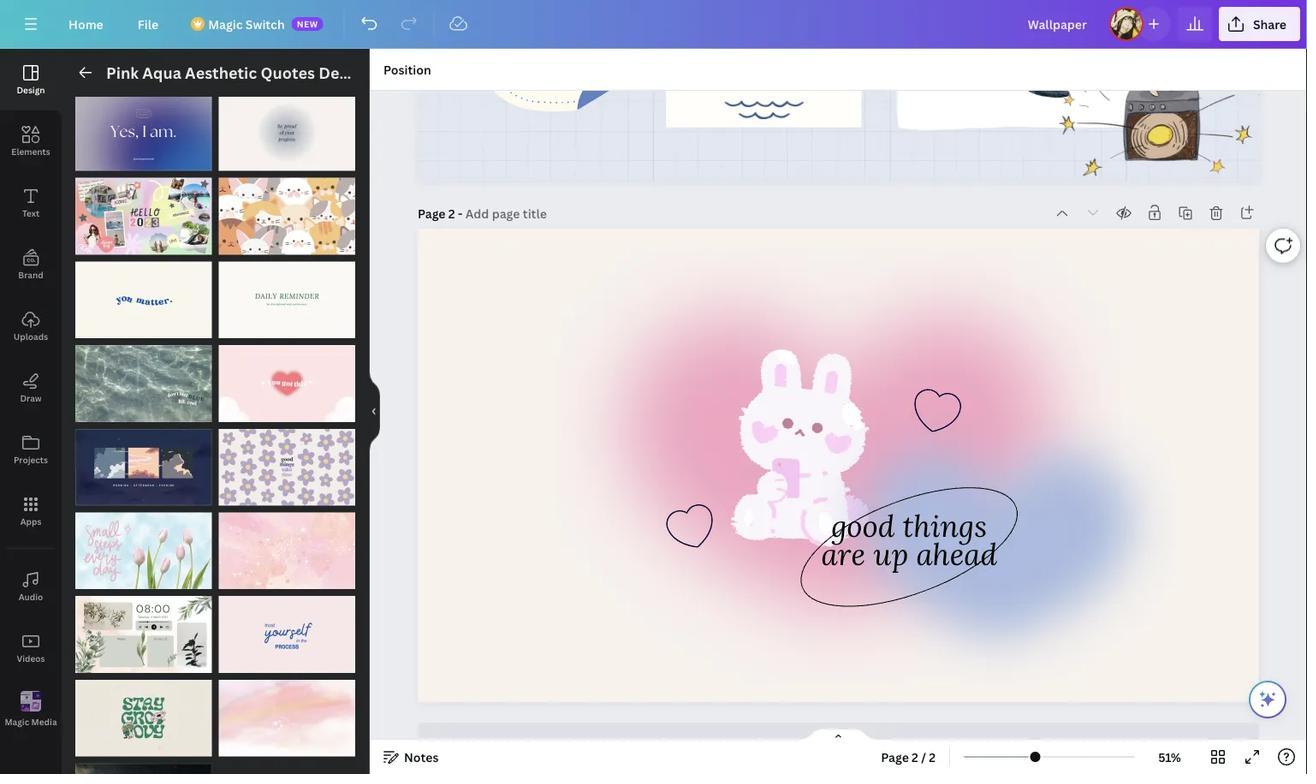 Task type: describe. For each thing, give the bounding box(es) containing it.
audio button
[[0, 556, 62, 617]]

design button
[[0, 49, 62, 110]]

good things
[[832, 506, 987, 545]]

pink red playful quotes desktop wallpaper group
[[219, 335, 355, 422]]

good
[[832, 506, 895, 545]]

text button
[[0, 172, 62, 234]]

magic media
[[5, 716, 57, 728]]

page 2 -
[[418, 205, 465, 222]]

pink aqua aesthetic quotes desktop wallpaper
[[106, 62, 461, 83]]

off white simple daily reminder desktop wallpaper group
[[219, 251, 355, 338]]

new
[[297, 18, 318, 30]]

uploads
[[14, 331, 48, 342]]

home
[[68, 16, 103, 32]]

page for page 2 -
[[418, 205, 446, 222]]

are
[[821, 535, 866, 574]]

pink pastel watercolor sky follow your dreams desktop wallpaper group
[[219, 669, 355, 757]]

uploads button
[[0, 295, 62, 357]]

51%
[[1159, 749, 1181, 765]]

Design title text field
[[1014, 7, 1103, 41]]

bone white blue groovy you matter desktop wallpaper group
[[75, 251, 212, 338]]

navy illustration sky desktop wallpaper image
[[75, 429, 212, 506]]

notes button
[[377, 743, 446, 771]]

design
[[17, 84, 45, 95]]

share
[[1253, 16, 1287, 32]]

draw
[[20, 392, 42, 404]]

page 2 / 2 button
[[874, 743, 943, 771]]

+ add page
[[807, 732, 871, 748]]

things
[[903, 506, 987, 545]]

text
[[22, 207, 39, 219]]

blue & pink floral desktop wallpaper group
[[75, 502, 212, 589]]

lavender blush playful trust yourself in the process desktop wallpaper group
[[219, 586, 355, 673]]

pink pastel abstract watercolor seek magic everyday quote desktop wallpaper image
[[219, 512, 355, 589]]

brand button
[[0, 234, 62, 295]]

blue white motivational modern aesthetic sea desktop wallpaper image
[[75, 345, 212, 422]]

bone white blue groovy you matter desktop wallpaper image
[[75, 261, 212, 338]]

up
[[874, 535, 909, 574]]

apps
[[20, 515, 41, 527]]

wallpaper
[[385, 62, 461, 83]]

purple yellow cream motivational girly desktop wallpaper image
[[219, 429, 355, 506]]

pink red playful quotes desktop wallpaper image
[[219, 345, 355, 422]]

videos
[[17, 652, 45, 664]]

dark modern photo mountain and sky desktop wallpaper image
[[75, 763, 212, 774]]

brand
[[18, 269, 43, 280]]

draw button
[[0, 357, 62, 419]]

add
[[816, 732, 840, 748]]

file button
[[124, 7, 172, 41]]

projects button
[[0, 419, 62, 480]]

neutral blue minimalism motivational life quote desktop wallpaper image
[[219, 94, 355, 171]]

page for page 2 / 2
[[881, 749, 909, 765]]

light blue violet modern self quote affirmation desktop wallpaper group
[[75, 84, 212, 171]]

position
[[384, 61, 431, 77]]

+
[[807, 732, 813, 748]]

position button
[[377, 56, 438, 83]]

switch
[[246, 16, 285, 32]]



Task type: vqa. For each thing, say whether or not it's contained in the screenshot.
insights.
no



Task type: locate. For each thing, give the bounding box(es) containing it.
magic left "switch"
[[208, 16, 243, 32]]

pink pastel watercolor sky follow your dreams desktop wallpaper image
[[219, 680, 355, 757]]

page left "/"
[[881, 749, 909, 765]]

canva assistant image
[[1258, 689, 1278, 710]]

projects
[[14, 454, 48, 465]]

pink pastel abstract watercolor seek magic everyday quote desktop wallpaper group
[[219, 502, 355, 589]]

neutral blue minimalism motivational life quote desktop wallpaper group
[[219, 84, 355, 171]]

blue white motivational modern aesthetic sea desktop wallpaper group
[[75, 335, 212, 422]]

magic for magic switch
[[208, 16, 243, 32]]

beige light green red typecentric psychedelic no copy psychedelic desktop wallpaper image
[[75, 680, 212, 757]]

colorful cute cats illustration desktop wallpaper image
[[219, 178, 355, 255]]

magic media button
[[0, 679, 62, 741]]

sea waves  icon image
[[725, 101, 804, 120]]

are up ahead
[[821, 535, 997, 574]]

colorful 2023 vision board photo collage desktop wallpaper group
[[75, 167, 212, 255]]

green beige greenery aesthetic watercolor desktop wallpaper image
[[75, 596, 212, 673]]

1 horizontal spatial magic
[[208, 16, 243, 32]]

2 for -
[[449, 205, 455, 222]]

page 2 / 2
[[881, 749, 936, 765]]

2 right "/"
[[929, 749, 936, 765]]

share button
[[1219, 7, 1301, 41]]

off white simple daily reminder desktop wallpaper image
[[219, 261, 355, 338]]

navy illustration sky desktop wallpaper group
[[75, 418, 212, 506]]

2 horizontal spatial 2
[[929, 749, 936, 765]]

blue & pink floral desktop wallpaper image
[[75, 512, 212, 589]]

51% button
[[1142, 743, 1198, 771]]

magic left media
[[5, 716, 29, 728]]

videos button
[[0, 617, 62, 679]]

2 left "/"
[[912, 749, 919, 765]]

/
[[921, 749, 926, 765]]

pink
[[106, 62, 139, 83]]

quotes
[[261, 62, 315, 83]]

0 horizontal spatial magic
[[5, 716, 29, 728]]

1 horizontal spatial page
[[881, 749, 909, 765]]

Page title text field
[[465, 205, 549, 222]]

colorful cute cats illustration desktop wallpaper group
[[219, 167, 355, 255]]

1 horizontal spatial 2
[[912, 749, 919, 765]]

hide image
[[369, 370, 380, 453]]

main menu bar
[[0, 0, 1307, 49]]

ahead
[[917, 535, 997, 574]]

page
[[843, 732, 871, 748]]

magic switch
[[208, 16, 285, 32]]

magic for magic media
[[5, 716, 29, 728]]

notes
[[404, 749, 439, 765]]

file
[[138, 16, 159, 32]]

apps button
[[0, 480, 62, 542]]

beige light green red typecentric psychedelic no copy psychedelic desktop wallpaper group
[[75, 669, 212, 757]]

1 vertical spatial page
[[881, 749, 909, 765]]

side panel tab list
[[0, 49, 62, 741]]

2 for /
[[912, 749, 919, 765]]

home link
[[55, 7, 117, 41]]

dark modern photo mountain and sky desktop wallpaper group
[[75, 753, 212, 774]]

lavender blush playful trust yourself in the process desktop wallpaper image
[[219, 596, 355, 673]]

green beige greenery aesthetic watercolor desktop wallpaper group
[[75, 586, 212, 673]]

+ add page button
[[418, 723, 1260, 757]]

0 horizontal spatial page
[[418, 205, 446, 222]]

-
[[458, 205, 463, 222]]

elements button
[[0, 110, 62, 172]]

0 vertical spatial magic
[[208, 16, 243, 32]]

show pages image
[[798, 728, 880, 741]]

audio
[[19, 591, 43, 602]]

2
[[449, 205, 455, 222], [912, 749, 919, 765], [929, 749, 936, 765]]

light blue violet modern self quote affirmation desktop wallpaper image
[[75, 94, 212, 171]]

media
[[31, 716, 57, 728]]

0 horizontal spatial 2
[[449, 205, 455, 222]]

aqua
[[142, 62, 181, 83]]

elements
[[11, 146, 50, 157]]

2 left -
[[449, 205, 455, 222]]

page left -
[[418, 205, 446, 222]]

aesthetic
[[185, 62, 257, 83]]

0 vertical spatial page
[[418, 205, 446, 222]]

purple yellow cream motivational girly desktop wallpaper group
[[219, 418, 355, 506]]

desktop
[[319, 62, 381, 83]]

page
[[418, 205, 446, 222], [881, 749, 909, 765]]

page inside button
[[881, 749, 909, 765]]

magic inside button
[[5, 716, 29, 728]]

colorful 2023 vision board photo collage desktop wallpaper image
[[75, 178, 212, 255]]

magic inside the main menu bar
[[208, 16, 243, 32]]

1 vertical spatial magic
[[5, 716, 29, 728]]

magic
[[208, 16, 243, 32], [5, 716, 29, 728]]



